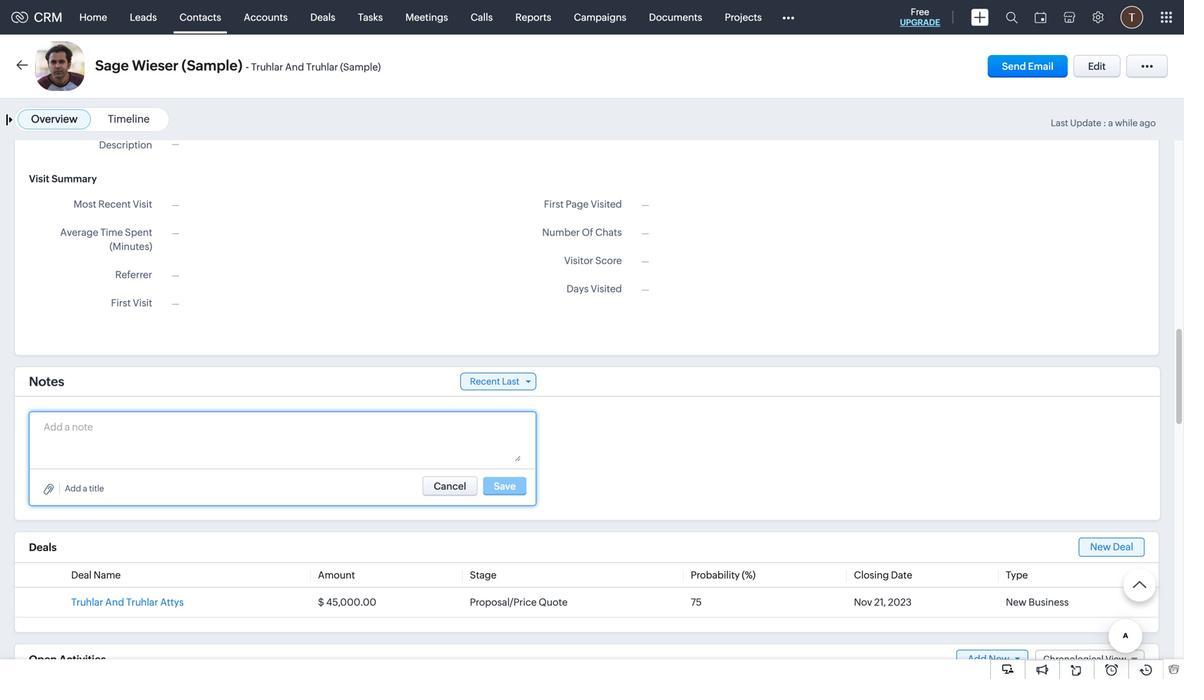 Task type: describe. For each thing, give the bounding box(es) containing it.
home link
[[68, 0, 119, 34]]

-
[[246, 61, 249, 73]]

overview link
[[31, 113, 78, 125]]

name
[[94, 570, 121, 581]]

proposal/price
[[470, 597, 537, 608]]

0 horizontal spatial deals
[[29, 541, 57, 554]]

email
[[1029, 61, 1054, 72]]

calls
[[471, 12, 493, 23]]

new for new deal
[[1091, 541, 1112, 553]]

number
[[543, 227, 580, 238]]

upgrade
[[901, 18, 941, 27]]

visitor
[[565, 255, 594, 266]]

(%)
[[742, 570, 756, 581]]

deal name link
[[71, 570, 121, 581]]

logo image
[[11, 12, 28, 23]]

recent last
[[470, 376, 520, 387]]

reports link
[[504, 0, 563, 34]]

deal inside "link"
[[1114, 541, 1134, 553]]

2 visited from the top
[[591, 283, 622, 294]]

75
[[691, 597, 702, 608]]

most
[[74, 199, 96, 210]]

visit summary
[[29, 173, 97, 184]]

score
[[596, 255, 622, 266]]

add a title
[[65, 484, 104, 493]]

search element
[[998, 0, 1027, 35]]

0 vertical spatial last
[[1052, 118, 1069, 128]]

days visited
[[567, 283, 622, 294]]

0 vertical spatial deals
[[311, 12, 336, 23]]

first page visited
[[544, 199, 622, 210]]

number of chats
[[543, 227, 622, 238]]

average time spent (minutes)
[[60, 227, 152, 252]]

(sample) inside the sage wieser (sample) - truhlar and truhlar (sample)
[[340, 61, 381, 73]]

0 vertical spatial recent
[[98, 199, 131, 210]]

open
[[29, 653, 57, 666]]

nov
[[854, 597, 873, 608]]

tasks link
[[347, 0, 394, 34]]

amount
[[318, 570, 355, 581]]

leads link
[[119, 0, 168, 34]]

quote
[[539, 597, 568, 608]]

first for first visit
[[111, 297, 131, 309]]

add for add a title
[[65, 484, 81, 493]]

$ 45,000.00
[[318, 597, 377, 608]]

45,000.00
[[326, 597, 377, 608]]

ago
[[1140, 118, 1157, 128]]

0 horizontal spatial (sample)
[[182, 57, 243, 74]]

page
[[566, 199, 589, 210]]

projects
[[725, 12, 762, 23]]

first visit
[[111, 297, 152, 309]]

new deal link
[[1080, 538, 1145, 557]]

truhlar down 'deals' link
[[306, 61, 338, 73]]

search image
[[1006, 11, 1018, 23]]

contacts link
[[168, 0, 233, 34]]

profile element
[[1113, 0, 1152, 34]]

campaigns link
[[563, 0, 638, 34]]

closing
[[854, 570, 890, 581]]

chronological view
[[1044, 654, 1127, 665]]

probability (%)
[[691, 570, 756, 581]]

1 horizontal spatial recent
[[470, 376, 500, 387]]

overview
[[31, 113, 78, 125]]

deal name
[[71, 570, 121, 581]]

Add a note text field
[[44, 419, 521, 462]]

average
[[60, 227, 98, 238]]

send email button
[[988, 55, 1068, 78]]

tasks
[[358, 12, 383, 23]]

crm
[[34, 10, 62, 25]]

0 horizontal spatial a
[[83, 484, 87, 493]]

chronological
[[1044, 654, 1104, 665]]

time
[[100, 227, 123, 238]]

probability
[[691, 570, 740, 581]]

stage
[[470, 570, 497, 581]]

new deal
[[1091, 541, 1134, 553]]

visitor score
[[565, 255, 622, 266]]

referrer
[[115, 269, 152, 280]]

closing date
[[854, 570, 913, 581]]

:
[[1104, 118, 1107, 128]]

edit
[[1089, 61, 1107, 72]]

business
[[1029, 597, 1070, 608]]

free
[[911, 7, 930, 17]]

truhlar and truhlar attys link
[[71, 597, 184, 608]]

reports
[[516, 12, 552, 23]]

projects link
[[714, 0, 774, 34]]

1 vertical spatial deal
[[71, 570, 92, 581]]

create menu image
[[972, 9, 990, 26]]

type
[[1006, 570, 1029, 581]]



Task type: vqa. For each thing, say whether or not it's contained in the screenshot.
the bottom And
yes



Task type: locate. For each thing, give the bounding box(es) containing it.
visit down "referrer"
[[133, 297, 152, 309]]

1 horizontal spatial deal
[[1114, 541, 1134, 553]]

stage link
[[470, 570, 497, 581]]

truhlar down deal name 'link'
[[71, 597, 103, 608]]

0 vertical spatial and
[[285, 61, 304, 73]]

0 horizontal spatial first
[[111, 297, 131, 309]]

1 vertical spatial visited
[[591, 283, 622, 294]]

spent
[[125, 227, 152, 238]]

1 vertical spatial recent
[[470, 376, 500, 387]]

0 horizontal spatial recent
[[98, 199, 131, 210]]

0 vertical spatial visited
[[591, 199, 622, 210]]

1 horizontal spatial and
[[285, 61, 304, 73]]

1 vertical spatial add
[[968, 653, 987, 665]]

1 horizontal spatial a
[[1109, 118, 1114, 128]]

amount link
[[318, 570, 355, 581]]

visit
[[29, 173, 49, 184], [133, 199, 152, 210], [133, 297, 152, 309]]

notes
[[29, 374, 64, 389]]

deal
[[1114, 541, 1134, 553], [71, 570, 92, 581]]

1 horizontal spatial last
[[1052, 118, 1069, 128]]

1 vertical spatial visit
[[133, 199, 152, 210]]

1 vertical spatial deals
[[29, 541, 57, 554]]

1 vertical spatial and
[[105, 597, 124, 608]]

Chronological View field
[[1036, 650, 1145, 669]]

create menu element
[[963, 0, 998, 34]]

visit up "spent"
[[133, 199, 152, 210]]

2 vertical spatial new
[[989, 653, 1010, 665]]

activities
[[59, 653, 106, 666]]

calendar image
[[1035, 12, 1047, 23]]

documents link
[[638, 0, 714, 34]]

$
[[318, 597, 324, 608]]

add for add new
[[968, 653, 987, 665]]

meetings link
[[394, 0, 460, 34]]

type link
[[1006, 570, 1029, 581]]

Other Modules field
[[774, 6, 804, 29]]

visit left summary at the left of page
[[29, 173, 49, 184]]

1 vertical spatial a
[[83, 484, 87, 493]]

1 vertical spatial first
[[111, 297, 131, 309]]

1 horizontal spatial first
[[544, 199, 564, 210]]

0 horizontal spatial deal
[[71, 570, 92, 581]]

accounts
[[244, 12, 288, 23]]

(minutes)
[[110, 241, 152, 252]]

deals link
[[299, 0, 347, 34]]

while
[[1116, 118, 1139, 128]]

view
[[1106, 654, 1127, 665]]

2023
[[889, 597, 912, 608]]

update
[[1071, 118, 1102, 128]]

home
[[79, 12, 107, 23]]

truhlar right -
[[251, 61, 283, 73]]

visited
[[591, 199, 622, 210], [591, 283, 622, 294]]

first left the page
[[544, 199, 564, 210]]

meetings
[[406, 12, 448, 23]]

first for first page visited
[[544, 199, 564, 210]]

last
[[1052, 118, 1069, 128], [502, 376, 520, 387]]

crm link
[[11, 10, 62, 25]]

2 vertical spatial visit
[[133, 297, 152, 309]]

attys
[[160, 597, 184, 608]]

and right -
[[285, 61, 304, 73]]

calls link
[[460, 0, 504, 34]]

0 vertical spatial a
[[1109, 118, 1114, 128]]

add
[[65, 484, 81, 493], [968, 653, 987, 665]]

0 horizontal spatial last
[[502, 376, 520, 387]]

free upgrade
[[901, 7, 941, 27]]

visited up 'chats'
[[591, 199, 622, 210]]

first
[[544, 199, 564, 210], [111, 297, 131, 309]]

1 vertical spatial last
[[502, 376, 520, 387]]

edit button
[[1074, 55, 1121, 78]]

nov 21, 2023
[[854, 597, 912, 608]]

most recent visit
[[74, 199, 152, 210]]

1 horizontal spatial (sample)
[[340, 61, 381, 73]]

0 vertical spatial add
[[65, 484, 81, 493]]

(sample) down tasks
[[340, 61, 381, 73]]

new inside "link"
[[1091, 541, 1112, 553]]

contacts
[[180, 12, 221, 23]]

profile image
[[1121, 6, 1144, 29]]

truhlar and truhlar attys
[[71, 597, 184, 608]]

and down name in the bottom left of the page
[[105, 597, 124, 608]]

first down "referrer"
[[111, 297, 131, 309]]

a right :
[[1109, 118, 1114, 128]]

title
[[89, 484, 104, 493]]

1 horizontal spatial add
[[968, 653, 987, 665]]

closing date link
[[854, 570, 913, 581]]

visited down score
[[591, 283, 622, 294]]

0 vertical spatial new
[[1091, 541, 1112, 553]]

last update : a while ago
[[1052, 118, 1157, 128]]

accounts link
[[233, 0, 299, 34]]

campaigns
[[574, 12, 627, 23]]

(sample) left -
[[182, 57, 243, 74]]

truhlar left 'attys'
[[126, 597, 158, 608]]

0 horizontal spatial add
[[65, 484, 81, 493]]

wieser
[[132, 57, 179, 74]]

1 visited from the top
[[591, 199, 622, 210]]

1 horizontal spatial deals
[[311, 12, 336, 23]]

sage
[[95, 57, 129, 74]]

probability (%) link
[[691, 570, 756, 581]]

a
[[1109, 118, 1114, 128], [83, 484, 87, 493]]

21,
[[875, 597, 887, 608]]

a left title
[[83, 484, 87, 493]]

date
[[892, 570, 913, 581]]

new for new business
[[1006, 597, 1027, 608]]

documents
[[649, 12, 703, 23]]

timeline link
[[108, 113, 150, 125]]

1 vertical spatial new
[[1006, 597, 1027, 608]]

new business
[[1006, 597, 1070, 608]]

0 vertical spatial first
[[544, 199, 564, 210]]

0 vertical spatial visit
[[29, 173, 49, 184]]

days
[[567, 283, 589, 294]]

add new
[[968, 653, 1010, 665]]

open activities
[[29, 653, 106, 666]]

of
[[582, 227, 594, 238]]

truhlar and truhlar (sample) link
[[251, 61, 381, 73]]

proposal/price quote
[[470, 597, 568, 608]]

and
[[285, 61, 304, 73], [105, 597, 124, 608]]

leads
[[130, 12, 157, 23]]

truhlar
[[251, 61, 283, 73], [306, 61, 338, 73], [71, 597, 103, 608], [126, 597, 158, 608]]

and inside the sage wieser (sample) - truhlar and truhlar (sample)
[[285, 61, 304, 73]]

chats
[[596, 227, 622, 238]]

None button
[[423, 476, 478, 496]]

0 horizontal spatial and
[[105, 597, 124, 608]]

0 vertical spatial deal
[[1114, 541, 1134, 553]]

send email
[[1003, 61, 1054, 72]]

sage wieser (sample) - truhlar and truhlar (sample)
[[95, 57, 381, 74]]

description
[[99, 139, 152, 151]]

send
[[1003, 61, 1027, 72]]



